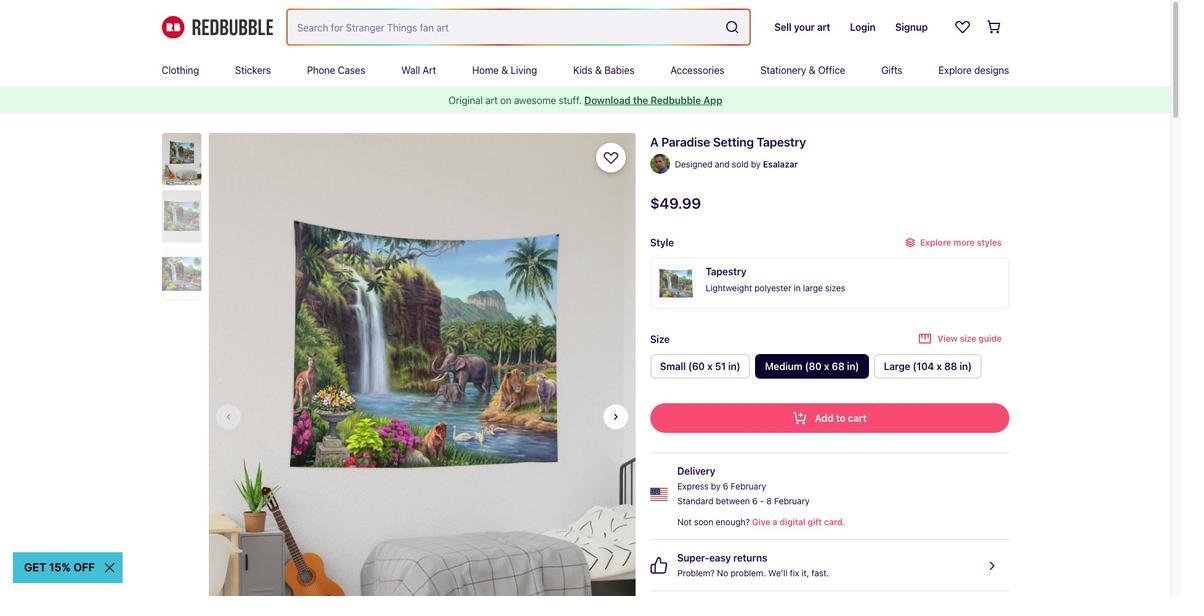 Task type: vqa. For each thing, say whether or not it's contained in the screenshot.
Super Service image at the bottom left of the page
no



Task type: locate. For each thing, give the bounding box(es) containing it.
by
[[751, 159, 761, 169], [711, 481, 721, 492]]

1 vertical spatial february
[[774, 496, 810, 507]]

a
[[651, 135, 659, 149]]

sold
[[732, 159, 749, 169]]

a paradise setting tapestry
[[651, 135, 806, 149]]

home
[[472, 65, 499, 76]]

3 & from the left
[[809, 65, 816, 76]]

0 vertical spatial 6
[[723, 481, 729, 492]]

6
[[723, 481, 729, 492], [753, 496, 758, 507]]

wall art
[[402, 65, 436, 76]]

0 vertical spatial february
[[731, 481, 767, 492]]

tapestry
[[757, 135, 806, 149], [706, 266, 747, 277]]

style element
[[651, 233, 1010, 314]]

by inside delivery express by 6 february standard between 6 - 8 february
[[711, 481, 721, 492]]

clothing link
[[162, 54, 199, 86]]

home & living
[[472, 65, 537, 76]]

0 horizontal spatial 6
[[723, 481, 729, 492]]

fix
[[790, 568, 800, 579]]

soon
[[694, 517, 714, 528]]

esalazar
[[763, 159, 798, 169]]

&
[[502, 65, 508, 76], [595, 65, 602, 76], [809, 65, 816, 76]]

between
[[716, 496, 750, 507]]

delivery express by 6 february standard between 6 - 8 february
[[678, 466, 810, 507]]

1 & from the left
[[502, 65, 508, 76]]

tapestry up esalazar
[[757, 135, 806, 149]]

1 horizontal spatial by
[[751, 159, 761, 169]]

0 horizontal spatial february
[[731, 481, 767, 492]]

by right sold
[[751, 159, 761, 169]]

1 horizontal spatial tapestry
[[757, 135, 806, 149]]

& for living
[[502, 65, 508, 76]]

0 vertical spatial tapestry
[[757, 135, 806, 149]]

phone cases link
[[307, 54, 366, 86]]

delivery
[[678, 466, 716, 477]]

explore
[[939, 65, 972, 76]]

0 horizontal spatial tapestry
[[706, 266, 747, 277]]

menu bar
[[162, 54, 1010, 86]]

super-easy returns problem? no problem. we'll fix it, fast.
[[678, 553, 829, 579]]

& left office
[[809, 65, 816, 76]]

6 left -
[[753, 496, 758, 507]]

6 up between at the bottom right
[[723, 481, 729, 492]]

digital
[[780, 517, 806, 528]]

give a digital gift card. link
[[750, 515, 846, 530]]

kids
[[573, 65, 593, 76]]

0 horizontal spatial &
[[502, 65, 508, 76]]

february
[[731, 481, 767, 492], [774, 496, 810, 507]]

1 vertical spatial by
[[711, 481, 721, 492]]

gifts link
[[882, 54, 903, 86]]

super-
[[678, 553, 710, 564]]

in
[[794, 283, 801, 293]]

original
[[449, 95, 483, 106]]

we'll
[[769, 568, 788, 579]]

cases
[[338, 65, 366, 76]]

explore designs
[[939, 65, 1010, 76]]

sizes
[[826, 283, 846, 293]]

easy
[[710, 553, 731, 564]]

explore designs link
[[939, 54, 1010, 86]]

enough?
[[716, 517, 750, 528]]

babies
[[605, 65, 635, 76]]

0 horizontal spatial by
[[711, 481, 721, 492]]

problem.
[[731, 568, 766, 579]]

art
[[486, 95, 498, 106]]

gifts
[[882, 65, 903, 76]]

None radio
[[651, 354, 751, 379], [874, 354, 982, 379], [651, 354, 751, 379], [874, 354, 982, 379]]

2 horizontal spatial &
[[809, 65, 816, 76]]

stuff.
[[559, 95, 582, 106]]

size
[[651, 334, 670, 345]]

not
[[678, 517, 692, 528]]

flag of us image
[[651, 486, 668, 503]]

by up between at the bottom right
[[711, 481, 721, 492]]

kids & babies
[[573, 65, 635, 76]]

stickers link
[[235, 54, 271, 86]]

returns
[[734, 553, 768, 564]]

setting
[[713, 135, 754, 149]]

0 vertical spatial by
[[751, 159, 761, 169]]

& for office
[[809, 65, 816, 76]]

tapestry up "lightweight"
[[706, 266, 747, 277]]

& left "living"
[[502, 65, 508, 76]]

no
[[717, 568, 729, 579]]

stickers
[[235, 65, 271, 76]]

stationery & office link
[[761, 54, 846, 86]]

& right kids
[[595, 65, 602, 76]]

february up -
[[731, 481, 767, 492]]

art
[[423, 65, 436, 76]]

accessories link
[[671, 54, 725, 86]]

the
[[633, 95, 649, 106]]

2 & from the left
[[595, 65, 602, 76]]

lightweight
[[706, 283, 753, 293]]

a
[[773, 517, 778, 528]]

1 vertical spatial 6
[[753, 496, 758, 507]]

None radio
[[756, 354, 870, 379]]

None field
[[287, 10, 750, 44]]

1 vertical spatial tapestry
[[706, 266, 747, 277]]

card.
[[825, 517, 846, 528]]

1 horizontal spatial &
[[595, 65, 602, 76]]

february up digital
[[774, 496, 810, 507]]



Task type: describe. For each thing, give the bounding box(es) containing it.
not soon enough? give a digital gift card.
[[678, 517, 846, 528]]

accessories
[[671, 65, 725, 76]]

office
[[819, 65, 846, 76]]

$49.99
[[651, 195, 701, 212]]

stationery & office
[[761, 65, 846, 76]]

designs
[[975, 65, 1010, 76]]

redbubble logo image
[[162, 16, 273, 38]]

download the redbubble app link
[[585, 95, 723, 106]]

problem?
[[678, 568, 715, 579]]

gift
[[808, 517, 822, 528]]

tapestry image
[[657, 264, 696, 303]]

give
[[753, 517, 771, 528]]

redbubble
[[651, 95, 701, 106]]

and
[[715, 159, 730, 169]]

original art on awesome stuff. download the redbubble app
[[449, 95, 723, 106]]

living
[[511, 65, 537, 76]]

wall art link
[[402, 54, 436, 86]]

1 horizontal spatial february
[[774, 496, 810, 507]]

image 1 of 3 group
[[209, 133, 636, 597]]

none radio inside size option group
[[756, 354, 870, 379]]

8
[[767, 496, 772, 507]]

phone
[[307, 65, 335, 76]]

it,
[[802, 568, 810, 579]]

tapestry inside tapestry lightweight polyester in large sizes
[[706, 266, 747, 277]]

polyester
[[755, 283, 792, 293]]

paradise
[[662, 135, 711, 149]]

Search term search field
[[287, 10, 721, 44]]

& for babies
[[595, 65, 602, 76]]

standard
[[678, 496, 714, 507]]

size option group
[[651, 354, 1010, 384]]

fast.
[[812, 568, 829, 579]]

designed
[[675, 159, 713, 169]]

express
[[678, 481, 709, 492]]

clothing
[[162, 65, 199, 76]]

stationery
[[761, 65, 807, 76]]

home & living link
[[472, 54, 537, 86]]

wall
[[402, 65, 420, 76]]

on
[[501, 95, 512, 106]]

-
[[760, 496, 764, 507]]

awesome
[[514, 95, 556, 106]]

tapestry lightweight polyester in large sizes
[[706, 266, 846, 293]]

designed and sold by esalazar
[[675, 159, 798, 169]]

esalazar link
[[763, 157, 798, 172]]

kids & babies link
[[573, 54, 635, 86]]

download
[[585, 95, 631, 106]]

1 horizontal spatial 6
[[753, 496, 758, 507]]

large
[[803, 283, 823, 293]]

phone cases
[[307, 65, 366, 76]]

style
[[651, 237, 674, 248]]

app
[[704, 95, 723, 106]]

menu bar containing clothing
[[162, 54, 1010, 86]]



